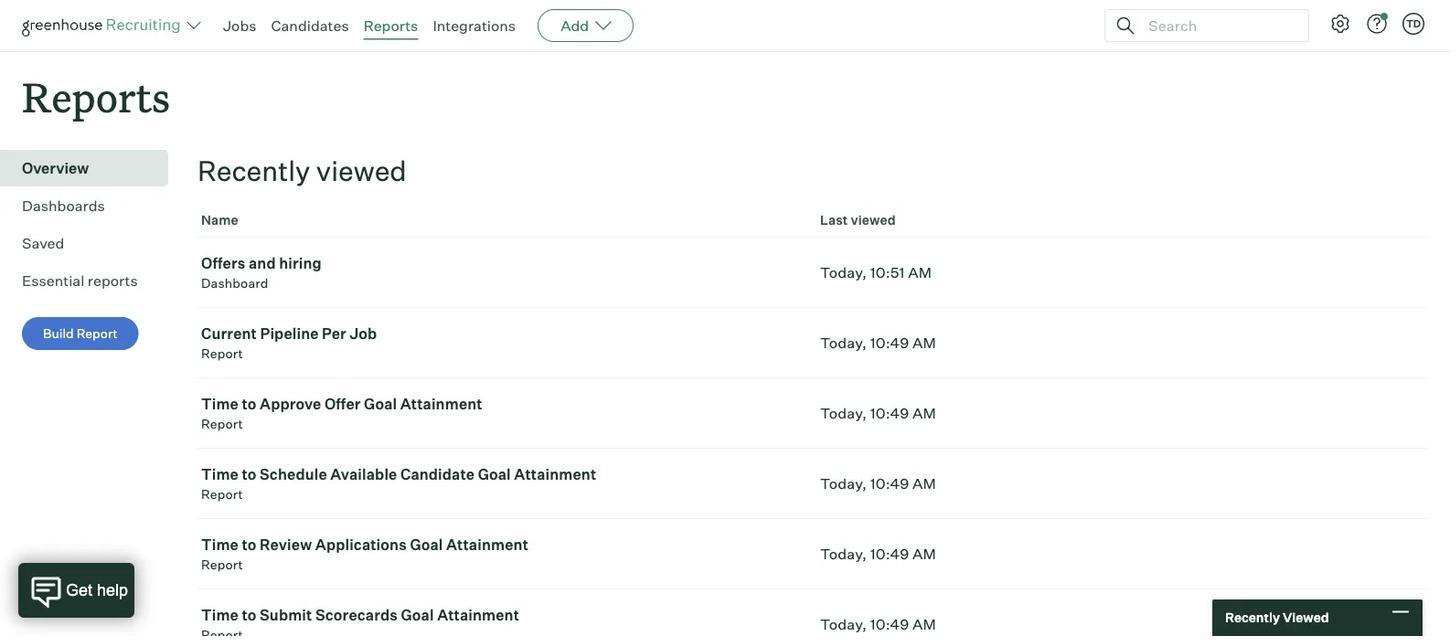 Task type: describe. For each thing, give the bounding box(es) containing it.
reports
[[88, 272, 138, 290]]

to for review
[[242, 536, 257, 554]]

td
[[1407, 17, 1421, 30]]

greenhouse recruiting image
[[22, 15, 187, 37]]

today, 10:49 am for time to submit scorecards goal attainment
[[820, 616, 936, 634]]

time for time to schedule available candidate goal attainment
[[201, 466, 239, 484]]

am for time to review applications goal attainment
[[913, 545, 936, 564]]

viewed for recently viewed
[[316, 154, 407, 188]]

goal for offer
[[364, 395, 397, 414]]

td button
[[1399, 9, 1429, 38]]

jobs link
[[223, 16, 257, 35]]

time to submit scorecards goal attainment
[[201, 607, 520, 625]]

time for time to review applications goal attainment
[[201, 536, 239, 554]]

today, 10:49 am for current pipeline per job
[[820, 334, 936, 352]]

recently for recently viewed
[[1226, 610, 1280, 626]]

saved link
[[22, 232, 161, 254]]

build report button
[[22, 318, 139, 350]]

candidates
[[271, 16, 349, 35]]

report inside current pipeline per job report
[[201, 346, 243, 362]]

10:49 for current pipeline per job
[[870, 334, 909, 352]]

attainment for time to submit scorecards goal attainment
[[437, 607, 520, 625]]

10:51
[[870, 264, 905, 282]]

to for schedule
[[242, 466, 257, 484]]

approve
[[260, 395, 321, 414]]

essential reports link
[[22, 270, 161, 292]]

attainment for time to review applications goal attainment report
[[446, 536, 529, 554]]

applications
[[315, 536, 407, 554]]

submit
[[260, 607, 312, 625]]

10:49 for time to schedule available candidate goal attainment
[[870, 475, 909, 493]]

dashboards
[[22, 197, 105, 215]]

overview link
[[22, 157, 161, 179]]

dashboard
[[201, 275, 268, 291]]

time for time to approve offer goal attainment
[[201, 395, 239, 414]]

jobs
[[223, 16, 257, 35]]

configure image
[[1330, 13, 1352, 35]]

today, 10:49 am for time to schedule available candidate goal attainment
[[820, 475, 936, 493]]

time to schedule available candidate goal attainment report
[[201, 466, 597, 503]]

time to review applications goal attainment report
[[201, 536, 529, 573]]

recently viewed
[[1226, 610, 1329, 626]]

pipeline
[[260, 325, 319, 343]]

10:49 for time to review applications goal attainment
[[870, 545, 909, 564]]

add button
[[538, 9, 634, 42]]

integrations
[[433, 16, 516, 35]]

today, 10:51 am
[[820, 264, 932, 282]]

candidate
[[401, 466, 475, 484]]

am for time to approve offer goal attainment
[[913, 404, 936, 423]]

am for time to schedule available candidate goal attainment
[[913, 475, 936, 493]]

offer
[[325, 395, 361, 414]]

build report
[[43, 326, 118, 342]]

10:49 for time to approve offer goal attainment
[[870, 404, 909, 423]]

goal for scorecards
[[401, 607, 434, 625]]

viewed
[[1283, 610, 1329, 626]]

offers
[[201, 254, 246, 273]]

to for submit
[[242, 607, 257, 625]]

last
[[820, 212, 848, 228]]

goal inside time to schedule available candidate goal attainment report
[[478, 466, 511, 484]]

recently for recently viewed
[[198, 154, 310, 188]]

time to approve offer goal attainment report
[[201, 395, 483, 432]]

today, for time to submit scorecards goal attainment
[[820, 616, 867, 634]]

report inside "time to approve offer goal attainment report"
[[201, 416, 243, 432]]

essential reports
[[22, 272, 138, 290]]

Search text field
[[1144, 12, 1292, 39]]

am for current pipeline per job
[[913, 334, 936, 352]]

add
[[561, 16, 589, 35]]



Task type: locate. For each thing, give the bounding box(es) containing it.
4 to from the top
[[242, 607, 257, 625]]

to left review
[[242, 536, 257, 554]]

to left schedule
[[242, 466, 257, 484]]

today, 10:49 am
[[820, 334, 936, 352], [820, 404, 936, 423], [820, 475, 936, 493], [820, 545, 936, 564], [820, 616, 936, 634]]

time inside time to schedule available candidate goal attainment report
[[201, 466, 239, 484]]

2 today, from the top
[[820, 334, 867, 352]]

integrations link
[[433, 16, 516, 35]]

3 time from the top
[[201, 536, 239, 554]]

attainment inside time to schedule available candidate goal attainment report
[[514, 466, 597, 484]]

0 vertical spatial recently
[[198, 154, 310, 188]]

0 vertical spatial viewed
[[316, 154, 407, 188]]

3 today, from the top
[[820, 404, 867, 423]]

attainment
[[400, 395, 483, 414], [514, 466, 597, 484], [446, 536, 529, 554], [437, 607, 520, 625]]

scorecards
[[315, 607, 398, 625]]

0 horizontal spatial viewed
[[316, 154, 407, 188]]

time left approve on the left
[[201, 395, 239, 414]]

2 time from the top
[[201, 466, 239, 484]]

today,
[[820, 264, 867, 282], [820, 334, 867, 352], [820, 404, 867, 423], [820, 475, 867, 493], [820, 545, 867, 564], [820, 616, 867, 634]]

reports down the greenhouse recruiting image at the left top of the page
[[22, 70, 170, 123]]

time left schedule
[[201, 466, 239, 484]]

time inside "time to approve offer goal attainment report"
[[201, 395, 239, 414]]

goal right candidate
[[478, 466, 511, 484]]

goal right the offer
[[364, 395, 397, 414]]

to
[[242, 395, 257, 414], [242, 466, 257, 484], [242, 536, 257, 554], [242, 607, 257, 625]]

3 to from the top
[[242, 536, 257, 554]]

1 vertical spatial recently
[[1226, 610, 1280, 626]]

reports
[[364, 16, 418, 35], [22, 70, 170, 123]]

goal for applications
[[410, 536, 443, 554]]

to left approve on the left
[[242, 395, 257, 414]]

1 horizontal spatial viewed
[[851, 212, 896, 228]]

2 10:49 from the top
[[870, 404, 909, 423]]

today, for current pipeline per job
[[820, 334, 867, 352]]

essential
[[22, 272, 84, 290]]

1 today, from the top
[[820, 264, 867, 282]]

goal inside "time to approve offer goal attainment report"
[[364, 395, 397, 414]]

10:49
[[870, 334, 909, 352], [870, 404, 909, 423], [870, 475, 909, 493], [870, 545, 909, 564], [870, 616, 909, 634]]

3 10:49 from the top
[[870, 475, 909, 493]]

reports right candidates link
[[364, 16, 418, 35]]

5 today, 10:49 am from the top
[[820, 616, 936, 634]]

today, for offers and hiring
[[820, 264, 867, 282]]

1 today, 10:49 am from the top
[[820, 334, 936, 352]]

to left the submit
[[242, 607, 257, 625]]

recently viewed
[[198, 154, 407, 188]]

and
[[249, 254, 276, 273]]

candidates link
[[271, 16, 349, 35]]

attainment inside time to review applications goal attainment report
[[446, 536, 529, 554]]

recently up the 'name'
[[198, 154, 310, 188]]

today, for time to review applications goal attainment
[[820, 545, 867, 564]]

goal inside time to review applications goal attainment report
[[410, 536, 443, 554]]

1 horizontal spatial recently
[[1226, 610, 1280, 626]]

4 time from the top
[[201, 607, 239, 625]]

saved
[[22, 234, 64, 253]]

recently left viewed
[[1226, 610, 1280, 626]]

report inside "button"
[[77, 326, 118, 342]]

4 10:49 from the top
[[870, 545, 909, 564]]

am
[[908, 264, 932, 282], [913, 334, 936, 352], [913, 404, 936, 423], [913, 475, 936, 493], [913, 545, 936, 564], [913, 616, 936, 634]]

build
[[43, 326, 74, 342]]

today, 10:49 am for time to approve offer goal attainment
[[820, 404, 936, 423]]

4 today, 10:49 am from the top
[[820, 545, 936, 564]]

reports link
[[364, 16, 418, 35]]

last viewed
[[820, 212, 896, 228]]

schedule
[[260, 466, 327, 484]]

0 vertical spatial reports
[[364, 16, 418, 35]]

dashboards link
[[22, 195, 161, 217]]

to for approve
[[242, 395, 257, 414]]

report inside time to review applications goal attainment report
[[201, 557, 243, 573]]

current
[[201, 325, 257, 343]]

time
[[201, 395, 239, 414], [201, 466, 239, 484], [201, 536, 239, 554], [201, 607, 239, 625]]

3 today, 10:49 am from the top
[[820, 475, 936, 493]]

review
[[260, 536, 312, 554]]

overview
[[22, 159, 89, 178]]

10:49 for time to submit scorecards goal attainment
[[870, 616, 909, 634]]

time left the submit
[[201, 607, 239, 625]]

1 to from the top
[[242, 395, 257, 414]]

per
[[322, 325, 347, 343]]

current pipeline per job report
[[201, 325, 377, 362]]

to inside time to schedule available candidate goal attainment report
[[242, 466, 257, 484]]

time inside time to review applications goal attainment report
[[201, 536, 239, 554]]

goal right scorecards
[[401, 607, 434, 625]]

to inside time to review applications goal attainment report
[[242, 536, 257, 554]]

goal
[[364, 395, 397, 414], [478, 466, 511, 484], [410, 536, 443, 554], [401, 607, 434, 625]]

1 time from the top
[[201, 395, 239, 414]]

0 horizontal spatial recently
[[198, 154, 310, 188]]

today, for time to approve offer goal attainment
[[820, 404, 867, 423]]

1 vertical spatial viewed
[[851, 212, 896, 228]]

attainment inside "time to approve offer goal attainment report"
[[400, 395, 483, 414]]

1 10:49 from the top
[[870, 334, 909, 352]]

to inside "time to approve offer goal attainment report"
[[242, 395, 257, 414]]

goal right applications at bottom
[[410, 536, 443, 554]]

today, 10:49 am for time to review applications goal attainment
[[820, 545, 936, 564]]

job
[[350, 325, 377, 343]]

viewed
[[316, 154, 407, 188], [851, 212, 896, 228]]

am for time to submit scorecards goal attainment
[[913, 616, 936, 634]]

1 horizontal spatial reports
[[364, 16, 418, 35]]

5 10:49 from the top
[[870, 616, 909, 634]]

viewed for last viewed
[[851, 212, 896, 228]]

report inside time to schedule available candidate goal attainment report
[[201, 487, 243, 503]]

time left review
[[201, 536, 239, 554]]

attainment for time to approve offer goal attainment report
[[400, 395, 483, 414]]

hiring
[[279, 254, 322, 273]]

am for offers and hiring
[[908, 264, 932, 282]]

1 vertical spatial reports
[[22, 70, 170, 123]]

recently
[[198, 154, 310, 188], [1226, 610, 1280, 626]]

2 to from the top
[[242, 466, 257, 484]]

name
[[201, 212, 238, 228]]

0 horizontal spatial reports
[[22, 70, 170, 123]]

report
[[77, 326, 118, 342], [201, 346, 243, 362], [201, 416, 243, 432], [201, 487, 243, 503], [201, 557, 243, 573]]

4 today, from the top
[[820, 475, 867, 493]]

td button
[[1403, 13, 1425, 35]]

5 today, from the top
[[820, 545, 867, 564]]

2 today, 10:49 am from the top
[[820, 404, 936, 423]]

6 today, from the top
[[820, 616, 867, 634]]

available
[[330, 466, 397, 484]]

offers and hiring dashboard
[[201, 254, 322, 291]]

today, for time to schedule available candidate goal attainment
[[820, 475, 867, 493]]



Task type: vqa. For each thing, say whether or not it's contained in the screenshot.
"Essential"
yes



